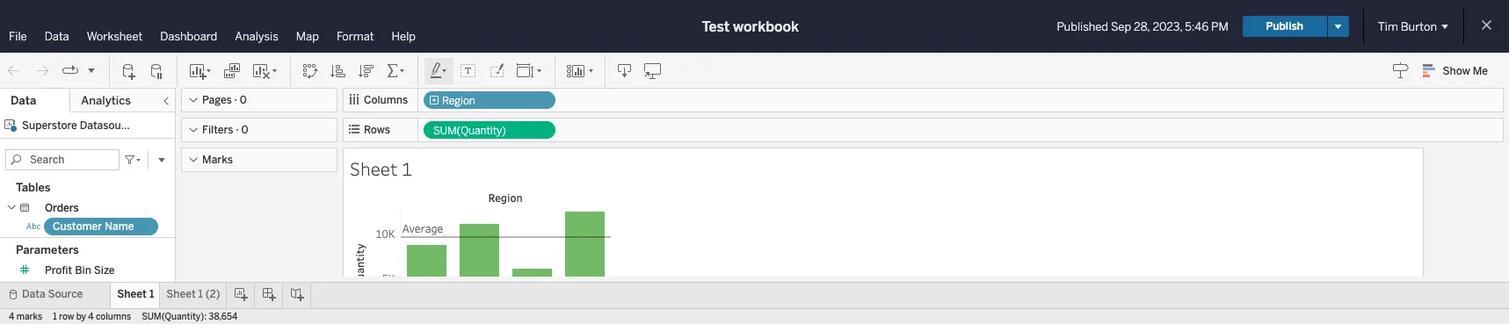 Task type: locate. For each thing, give the bounding box(es) containing it.
2023,
[[1153, 20, 1183, 33]]

4 left "marks"
[[9, 312, 14, 323]]

1 vertical spatial region
[[488, 191, 523, 205]]

totals image
[[386, 62, 407, 80]]

1 up sum(quantity):
[[149, 288, 154, 301]]

2 horizontal spatial sheet
[[350, 157, 398, 181]]

superstore datasource
[[22, 120, 137, 132]]

1 vertical spatial ·
[[236, 124, 239, 136]]

replay animation image
[[62, 62, 79, 80], [86, 65, 97, 75]]

0 horizontal spatial replay animation image
[[62, 62, 79, 80]]

0 vertical spatial sheet 1
[[350, 157, 412, 181]]

datasource
[[80, 120, 137, 132]]

show me
[[1443, 65, 1489, 77]]

redo image
[[33, 62, 51, 80]]

sheet up columns
[[117, 288, 147, 301]]

columns
[[364, 94, 408, 106]]

download image
[[616, 62, 634, 80]]

0 vertical spatial 0
[[240, 94, 247, 106]]

1 horizontal spatial sheet 1
[[350, 157, 412, 181]]

pause auto updates image
[[149, 62, 166, 80]]

analysis
[[235, 30, 279, 43]]

0 horizontal spatial sheet 1
[[117, 288, 154, 301]]

columns
[[96, 312, 131, 323]]

filters
[[202, 124, 233, 136]]

1 vertical spatial 0
[[241, 124, 248, 136]]

region up sum(quantity)
[[442, 95, 475, 107]]

data up "marks"
[[22, 288, 45, 301]]

replay animation image right redo image
[[62, 62, 79, 80]]

sheet 1 (2)
[[166, 288, 220, 301]]

show mark labels image
[[460, 62, 477, 80]]

· right pages
[[234, 94, 237, 106]]

sheet down rows
[[350, 157, 398, 181]]

data
[[45, 30, 69, 43], [11, 94, 36, 107], [22, 288, 45, 301]]

2 4 from the left
[[88, 312, 94, 323]]

sum(quantity):
[[142, 312, 207, 323]]

38,654
[[209, 312, 238, 323]]

me
[[1473, 65, 1489, 77]]

filters · 0
[[202, 124, 248, 136]]

undo image
[[5, 62, 23, 80]]

0 right pages
[[240, 94, 247, 106]]

top customers
[[45, 283, 120, 295]]

publish
[[1267, 20, 1304, 33]]

sorted descending by sum of quantity within region image
[[358, 62, 375, 80]]

new worksheet image
[[188, 62, 213, 80]]

data source
[[22, 288, 83, 301]]

duplicate image
[[223, 62, 241, 80]]

tim
[[1378, 20, 1399, 33]]

replay animation image up the analytics
[[86, 65, 97, 75]]

sheet up sum(quantity):
[[166, 288, 196, 301]]

sheet
[[350, 157, 398, 181], [117, 288, 147, 301], [166, 288, 196, 301]]

analytics
[[81, 94, 131, 107]]

help
[[392, 30, 416, 43]]

· right filters
[[236, 124, 239, 136]]

· for pages
[[234, 94, 237, 106]]

region up marks. press enter to open the view data window.. use arrow keys to navigate data visualization elements. image
[[488, 191, 523, 205]]

1 4 from the left
[[9, 312, 14, 323]]

0 vertical spatial region
[[442, 95, 475, 107]]

format workbook image
[[488, 62, 506, 80]]

worksheet
[[87, 30, 143, 43]]

0 horizontal spatial 4
[[9, 312, 14, 323]]

show me button
[[1415, 57, 1504, 84]]

·
[[234, 94, 237, 106], [236, 124, 239, 136]]

0 right filters
[[241, 124, 248, 136]]

data guide image
[[1392, 62, 1410, 79]]

name
[[105, 221, 134, 233]]

marks. press enter to open the view data window.. use arrow keys to navigate data visualization elements. image
[[400, 207, 611, 324]]

4
[[9, 312, 14, 323], [88, 312, 94, 323]]

1 down columns
[[402, 157, 412, 181]]

0 vertical spatial ·
[[234, 94, 237, 106]]

test workbook
[[702, 18, 799, 35]]

1
[[402, 157, 412, 181], [149, 288, 154, 301], [198, 288, 203, 301], [53, 312, 57, 323]]

data down undo icon
[[11, 94, 36, 107]]

sum(quantity): 38,654
[[142, 312, 238, 323]]

sheet 1
[[350, 157, 412, 181], [117, 288, 154, 301]]

region
[[442, 95, 475, 107], [488, 191, 523, 205]]

tim burton
[[1378, 20, 1438, 33]]

1 horizontal spatial 4
[[88, 312, 94, 323]]

0
[[240, 94, 247, 106], [241, 124, 248, 136]]

highlight image
[[429, 62, 449, 80]]

file
[[9, 30, 27, 43]]

4 right by
[[88, 312, 94, 323]]

dashboard
[[160, 30, 217, 43]]

data up redo image
[[45, 30, 69, 43]]

test
[[702, 18, 730, 35]]

sheet 1 up columns
[[117, 288, 154, 301]]

1 left (2)
[[198, 288, 203, 301]]

sheet 1 down rows
[[350, 157, 412, 181]]

by
[[76, 312, 86, 323]]

customer
[[53, 221, 102, 233]]



Task type: vqa. For each thing, say whether or not it's contained in the screenshot.
Sheet 1 (2)
yes



Task type: describe. For each thing, give the bounding box(es) containing it.
size
[[94, 265, 115, 277]]

swap rows and columns image
[[302, 62, 319, 80]]

publish button
[[1243, 16, 1327, 37]]

location
[[53, 239, 96, 251]]

top
[[45, 283, 63, 295]]

(2)
[[205, 288, 220, 301]]

0 horizontal spatial sheet
[[117, 288, 147, 301]]

format
[[337, 30, 374, 43]]

tables
[[16, 181, 51, 194]]

0 vertical spatial data
[[45, 30, 69, 43]]

0 for pages · 0
[[240, 94, 247, 106]]

1 horizontal spatial sheet
[[166, 288, 196, 301]]

row
[[59, 312, 74, 323]]

published
[[1057, 20, 1109, 33]]

0 for filters · 0
[[241, 124, 248, 136]]

Search text field
[[5, 149, 120, 171]]

sep
[[1111, 20, 1132, 33]]

show
[[1443, 65, 1471, 77]]

show/hide cards image
[[566, 62, 594, 80]]

clear sheet image
[[251, 62, 280, 80]]

1 left row
[[53, 312, 57, 323]]

customers
[[65, 283, 120, 295]]

5:46
[[1185, 20, 1209, 33]]

fit image
[[516, 62, 544, 80]]

superstore
[[22, 120, 77, 132]]

1 row by 4 columns
[[53, 312, 131, 323]]

customer name
[[53, 221, 134, 233]]

pages · 0
[[202, 94, 247, 106]]

new data source image
[[120, 62, 138, 80]]

1 vertical spatial data
[[11, 94, 36, 107]]

orders
[[45, 202, 79, 215]]

open and edit this workbook in tableau desktop image
[[644, 62, 662, 80]]

1 horizontal spatial replay animation image
[[86, 65, 97, 75]]

1 vertical spatial sheet 1
[[117, 288, 154, 301]]

profit
[[45, 265, 72, 277]]

2 vertical spatial data
[[22, 288, 45, 301]]

marks
[[202, 154, 233, 166]]

parameters
[[16, 244, 79, 257]]

1 horizontal spatial region
[[488, 191, 523, 205]]

sum(quantity)
[[433, 125, 506, 137]]

4 marks
[[9, 312, 42, 323]]

map
[[296, 30, 319, 43]]

· for filters
[[236, 124, 239, 136]]

pages
[[202, 94, 232, 106]]

published sep 28, 2023, 5:46 pm
[[1057, 20, 1229, 33]]

workbook
[[733, 18, 799, 35]]

sorted ascending by sum of quantity within region image
[[330, 62, 347, 80]]

rows
[[364, 124, 390, 136]]

bin
[[75, 265, 91, 277]]

burton
[[1401, 20, 1438, 33]]

0 horizontal spatial region
[[442, 95, 475, 107]]

profit bin size
[[45, 265, 115, 277]]

collapse image
[[161, 96, 171, 106]]

28,
[[1134, 20, 1150, 33]]

pm
[[1212, 20, 1229, 33]]

source
[[48, 288, 83, 301]]

marks
[[16, 312, 42, 323]]



